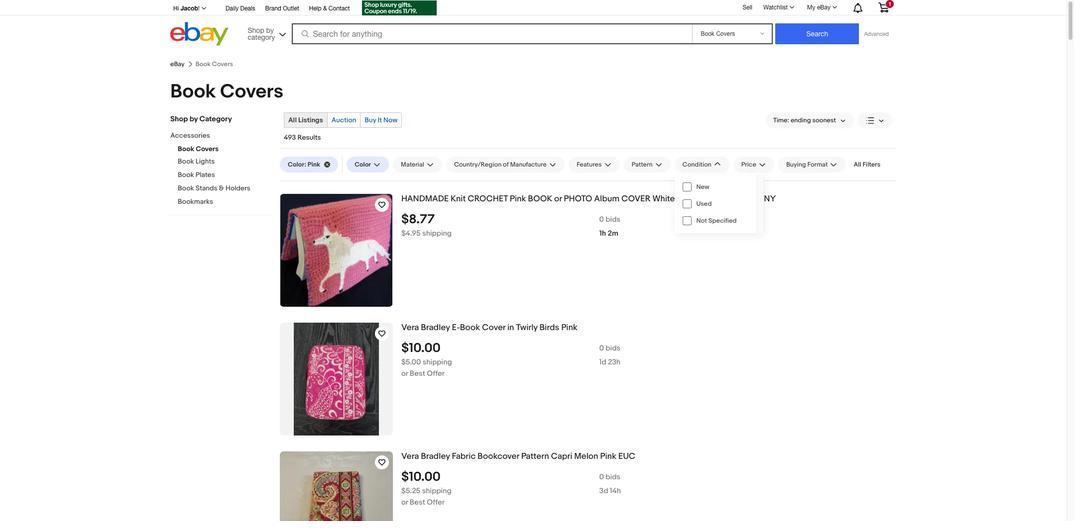 Task type: locate. For each thing, give the bounding box(es) containing it.
color: pink
[[288, 161, 320, 169]]

1 vertical spatial best
[[410, 498, 425, 508]]

$10.00 up $5.00
[[401, 341, 441, 356]]

all listings link
[[284, 113, 327, 127]]

2 offer from the top
[[427, 498, 445, 508]]

handmade
[[401, 194, 449, 204]]

ebay
[[817, 4, 831, 11], [170, 60, 185, 68]]

bids inside the 0 bids $5.25 shipping
[[606, 473, 620, 482]]

1 best from the top
[[410, 369, 425, 379]]

book up bookmarks
[[178, 184, 194, 193]]

0 vertical spatial ebay
[[817, 4, 831, 11]]

1 vertical spatial covers
[[196, 145, 219, 153]]

1 vertical spatial ebay
[[170, 60, 185, 68]]

None submit
[[776, 23, 859, 44]]

offer for e-
[[427, 369, 445, 379]]

0 inside the 0 bids $5.00 shipping
[[599, 344, 604, 353]]

0 horizontal spatial all
[[288, 116, 297, 124]]

brand outlet
[[265, 5, 299, 12]]

banner
[[170, 0, 896, 48]]

all for all listings
[[288, 116, 297, 124]]

0 vertical spatial $10.00
[[401, 341, 441, 356]]

buy it now
[[365, 116, 398, 124]]

offer inside 1d 23h or best offer
[[427, 369, 445, 379]]

fabric
[[452, 452, 476, 462]]

1 $10.00 from the top
[[401, 341, 441, 356]]

0 up 1h
[[599, 215, 604, 224]]

1 vertical spatial shipping
[[423, 358, 452, 367]]

color:
[[288, 161, 306, 169]]

bids for cover
[[606, 215, 620, 224]]

2 bids from the top
[[606, 344, 620, 353]]

2 0 from the top
[[599, 344, 604, 353]]

0 vertical spatial vera
[[401, 323, 419, 333]]

buy
[[365, 116, 376, 124]]

shipping inside the 0 bids $5.25 shipping
[[422, 487, 451, 496]]

vera right tap to watch item - vera bradley fabric bookcover pattern capri melon pink euc image
[[401, 452, 419, 462]]

0 up 3d
[[599, 473, 604, 482]]

all listings
[[288, 116, 323, 124]]

offer
[[427, 369, 445, 379], [427, 498, 445, 508]]

1 vera from the top
[[401, 323, 419, 333]]

cover
[[482, 323, 505, 333]]

3d
[[599, 487, 608, 496]]

pink right color:
[[308, 161, 320, 169]]

pink right birds
[[561, 323, 578, 333]]

best inside 3d 14h or best offer
[[410, 498, 425, 508]]

euc
[[618, 452, 635, 462]]

3 bids from the top
[[606, 473, 620, 482]]

brand
[[265, 5, 281, 12]]

cover
[[621, 194, 651, 204]]

3 0 from the top
[[599, 473, 604, 482]]

all left filters
[[854, 161, 861, 169]]

2 bradley from the top
[[421, 452, 450, 462]]

shipping down the '$8.77'
[[422, 229, 452, 238]]

0 vertical spatial bradley
[[421, 323, 450, 333]]

1 vertical spatial all
[[854, 161, 861, 169]]

0 vertical spatial or
[[554, 194, 562, 204]]

1 vertical spatial &
[[219, 184, 224, 193]]

bids inside the 0 bids $5.00 shipping
[[606, 344, 620, 353]]

14h
[[610, 487, 621, 496]]

pink inside vera bradley e-book cover in twirly birds pink link
[[561, 323, 578, 333]]

account navigation
[[170, 0, 896, 17]]

shipping right $5.00
[[423, 358, 452, 367]]

0 vertical spatial offer
[[427, 369, 445, 379]]

1d 23h or best offer
[[401, 358, 621, 379]]

offer inside 3d 14h or best offer
[[427, 498, 445, 508]]

2 best from the top
[[410, 498, 425, 508]]

best inside 1d 23h or best offer
[[410, 369, 425, 379]]

auction link
[[328, 113, 360, 127]]

covers
[[220, 80, 283, 104], [196, 145, 219, 153]]

handmade knit crochet pink book or photo album cover white unicorn horse tiffany link
[[401, 194, 896, 205]]

1 vertical spatial vera
[[401, 452, 419, 462]]

vera
[[401, 323, 419, 333], [401, 452, 419, 462]]

best for vera bradley e-book cover in twirly birds pink
[[410, 369, 425, 379]]

birds
[[540, 323, 559, 333]]

1 horizontal spatial all
[[854, 161, 861, 169]]

& right help
[[323, 5, 327, 12]]

daily
[[226, 5, 239, 12]]

help & contact
[[309, 5, 350, 12]]

used link
[[675, 196, 757, 213]]

vera right tap to watch item - vera bradley e-book cover in twirly birds pink icon
[[401, 323, 419, 333]]

1 vertical spatial bradley
[[421, 452, 450, 462]]

shipping for e-
[[423, 358, 452, 367]]

1 horizontal spatial &
[[323, 5, 327, 12]]

1 vertical spatial or
[[401, 369, 408, 379]]

2 vertical spatial bids
[[606, 473, 620, 482]]

bids up 14h
[[606, 473, 620, 482]]

0 vertical spatial all
[[288, 116, 297, 124]]

$10.00 for vera bradley e-book cover in twirly birds pink
[[401, 341, 441, 356]]

filters
[[863, 161, 880, 169]]

1 vertical spatial bids
[[606, 344, 620, 353]]

or inside 1d 23h or best offer
[[401, 369, 408, 379]]

1 bradley from the top
[[421, 323, 450, 333]]

bids for pink
[[606, 344, 620, 353]]

0 for cover
[[599, 215, 604, 224]]

bids for euc
[[606, 473, 620, 482]]

or right book
[[554, 194, 562, 204]]

buy it now link
[[361, 113, 402, 127]]

1 bids from the top
[[606, 215, 620, 224]]

0 horizontal spatial covers
[[196, 145, 219, 153]]

$8.77
[[401, 212, 435, 227]]

my ebay link
[[802, 1, 842, 13]]

0 vertical spatial &
[[323, 5, 327, 12]]

book left 'lights'
[[178, 157, 194, 166]]

all
[[288, 116, 297, 124], [854, 161, 861, 169]]

bids up 23h
[[606, 344, 620, 353]]

bradley for e-
[[421, 323, 450, 333]]

bids
[[606, 215, 620, 224], [606, 344, 620, 353], [606, 473, 620, 482]]

all up "493"
[[288, 116, 297, 124]]

advanced
[[864, 31, 889, 37]]

or down $5.00
[[401, 369, 408, 379]]

best down $5.00
[[410, 369, 425, 379]]

$10.00 up $5.25
[[401, 470, 441, 485]]

0 inside the 0 bids $5.25 shipping
[[599, 473, 604, 482]]

shipping for crochet
[[422, 229, 452, 238]]

0 vertical spatial bids
[[606, 215, 620, 224]]

& down book plates 'link'
[[219, 184, 224, 193]]

1 horizontal spatial ebay
[[817, 4, 831, 11]]

0 horizontal spatial &
[[219, 184, 224, 193]]

album
[[594, 194, 620, 204]]

23h
[[608, 358, 621, 367]]

bradley left the fabric
[[421, 452, 450, 462]]

shipping inside the 0 bids $5.00 shipping
[[423, 358, 452, 367]]

1 vertical spatial $10.00
[[401, 470, 441, 485]]

bids up 2m
[[606, 215, 620, 224]]

1 vertical spatial offer
[[427, 498, 445, 508]]

2 vertical spatial or
[[401, 498, 408, 508]]

covers up category
[[220, 80, 283, 104]]

0 bids $4.95 shipping
[[401, 215, 620, 238]]

bradley
[[421, 323, 450, 333], [421, 452, 450, 462]]

$4.95
[[401, 229, 421, 238]]

pink left the euc
[[600, 452, 616, 462]]

1h 2m
[[599, 229, 618, 238]]

vera for vera bradley e-book cover in twirly birds pink
[[401, 323, 419, 333]]

2 vertical spatial 0
[[599, 473, 604, 482]]

condition button
[[675, 157, 729, 173]]

all filters button
[[850, 157, 884, 173]]

2 vertical spatial shipping
[[422, 487, 451, 496]]

0 up 1d
[[599, 344, 604, 353]]

bradley left "e-"
[[421, 323, 450, 333]]

banner containing sell
[[170, 0, 896, 48]]

0 vertical spatial shipping
[[422, 229, 452, 238]]

2m
[[608, 229, 618, 238]]

best
[[410, 369, 425, 379], [410, 498, 425, 508]]

1 offer from the top
[[427, 369, 445, 379]]

all for all filters
[[854, 161, 861, 169]]

handmade knit crochet pink book or photo album cover white unicorn horse tiffany image
[[281, 194, 392, 307]]

2 vera from the top
[[401, 452, 419, 462]]

or
[[554, 194, 562, 204], [401, 369, 408, 379], [401, 498, 408, 508]]

shipping inside the 0 bids $4.95 shipping
[[422, 229, 452, 238]]

book covers
[[170, 80, 283, 104]]

2 $10.00 from the top
[[401, 470, 441, 485]]

pink
[[308, 161, 320, 169], [510, 194, 526, 204], [561, 323, 578, 333], [600, 452, 616, 462]]

by
[[190, 115, 198, 124]]

shipping
[[422, 229, 452, 238], [423, 358, 452, 367], [422, 487, 451, 496]]

0 vertical spatial best
[[410, 369, 425, 379]]

& inside "accessories book covers book lights book plates book stands & holders bookmarks"
[[219, 184, 224, 193]]

tiffany
[[743, 194, 776, 204]]

handmade knit crochet pink book or photo album cover white unicorn horse tiffany
[[401, 194, 776, 204]]

ebay inside account navigation
[[817, 4, 831, 11]]

bids inside the 0 bids $4.95 shipping
[[606, 215, 620, 224]]

0 vertical spatial covers
[[220, 80, 283, 104]]

bookcover
[[478, 452, 519, 462]]

0 bids $5.25 shipping
[[401, 473, 620, 496]]

0 vertical spatial 0
[[599, 215, 604, 224]]

shipping right $5.25
[[422, 487, 451, 496]]

best down $5.25
[[410, 498, 425, 508]]

your shopping cart contains 1 item image
[[878, 2, 889, 12]]

1 vertical spatial 0
[[599, 344, 604, 353]]

or down $5.25
[[401, 498, 408, 508]]

all inside "button"
[[854, 161, 861, 169]]

1 0 from the top
[[599, 215, 604, 224]]

pink left book
[[510, 194, 526, 204]]

my
[[807, 4, 815, 11]]

used
[[696, 200, 712, 208]]

0 inside the 0 bids $4.95 shipping
[[599, 215, 604, 224]]

covers up 'lights'
[[196, 145, 219, 153]]

or inside 3d 14h or best offer
[[401, 498, 408, 508]]

all filters
[[854, 161, 880, 169]]

new
[[696, 183, 709, 191]]

0 for euc
[[599, 473, 604, 482]]

pink inside handmade knit crochet pink book or photo album cover white unicorn horse tiffany 'link'
[[510, 194, 526, 204]]



Task type: vqa. For each thing, say whether or not it's contained in the screenshot.
Resistance
no



Task type: describe. For each thing, give the bounding box(es) containing it.
bookmarks
[[178, 198, 213, 206]]

auction
[[332, 116, 356, 124]]

1d
[[599, 358, 606, 367]]

listings
[[298, 116, 323, 124]]

condition
[[682, 161, 712, 169]]

vera bradley e-book cover in twirly birds pink
[[401, 323, 578, 333]]

not
[[696, 217, 707, 225]]

$5.00
[[401, 358, 421, 367]]

my ebay
[[807, 4, 831, 11]]

shop by category
[[170, 115, 232, 124]]

sell
[[743, 4, 752, 11]]

help & contact link
[[309, 3, 350, 14]]

tap to watch item - handmade knit crochet pink book or photo album cover white unicorn horse tiffany image
[[375, 198, 389, 212]]

or for vera bradley fabric bookcover pattern capri melon pink euc
[[401, 498, 408, 508]]

lights
[[196, 157, 215, 166]]

contact
[[329, 5, 350, 12]]

in
[[507, 323, 514, 333]]

book down accessories
[[178, 145, 194, 153]]

plates
[[196, 171, 215, 179]]

specified
[[708, 217, 737, 225]]

bookmarks link
[[178, 198, 272, 207]]

shipping for fabric
[[422, 487, 451, 496]]

book stands & holders link
[[178, 184, 272, 194]]

493 results
[[284, 133, 321, 142]]

book left plates
[[178, 171, 194, 179]]

knit
[[451, 194, 466, 204]]

color: pink link
[[280, 157, 338, 173]]

accessories link
[[170, 131, 265, 141]]

shop
[[170, 115, 188, 124]]

brand outlet link
[[265, 3, 299, 14]]

outlet
[[283, 5, 299, 12]]

book left cover
[[460, 323, 480, 333]]

vera bradley e-book cover in twirly birds pink image
[[294, 323, 379, 436]]

stands
[[196, 184, 217, 193]]

or for vera bradley e-book cover in twirly birds pink
[[401, 369, 408, 379]]

pink inside color: pink link
[[308, 161, 320, 169]]

vera bradley fabric bookcover pattern capri melon pink euc link
[[401, 452, 896, 463]]

book
[[528, 194, 552, 204]]

watchlist link
[[758, 1, 799, 13]]

0 bids $5.00 shipping
[[401, 344, 620, 367]]

help
[[309, 5, 321, 12]]

ebay link
[[170, 60, 185, 68]]

pattern
[[521, 452, 549, 462]]

none submit inside banner
[[776, 23, 859, 44]]

results
[[298, 133, 321, 142]]

melon
[[574, 452, 598, 462]]

horse
[[718, 194, 741, 204]]

1h
[[599, 229, 606, 238]]

photo
[[564, 194, 592, 204]]

get the coupon image
[[362, 0, 436, 15]]

book lights link
[[178, 157, 272, 167]]

white
[[653, 194, 675, 204]]

now
[[383, 116, 398, 124]]

vera bradley fabric bookcover pattern capri melon pink euc image
[[280, 452, 393, 522]]

covers inside "accessories book covers book lights book plates book stands & holders bookmarks"
[[196, 145, 219, 153]]

not specified link
[[675, 213, 757, 230]]

$5.25
[[401, 487, 420, 496]]

it
[[378, 116, 382, 124]]

category
[[199, 115, 232, 124]]

advanced link
[[859, 24, 894, 44]]

deals
[[240, 5, 255, 12]]

tap to watch item - vera bradley fabric bookcover pattern capri melon pink euc image
[[375, 456, 389, 470]]

unicorn
[[677, 194, 716, 204]]

vera bradley e-book cover in twirly birds pink link
[[401, 323, 896, 334]]

twirly
[[516, 323, 538, 333]]

bradley for fabric
[[421, 452, 450, 462]]

vera bradley fabric bookcover pattern capri melon pink euc
[[401, 452, 635, 462]]

daily deals link
[[226, 3, 255, 14]]

accessories
[[170, 131, 210, 140]]

new link
[[675, 179, 757, 196]]

crochet
[[468, 194, 508, 204]]

3d 14h or best offer
[[401, 487, 621, 508]]

best for vera bradley fabric bookcover pattern capri melon pink euc
[[410, 498, 425, 508]]

$10.00 for vera bradley fabric bookcover pattern capri melon pink euc
[[401, 470, 441, 485]]

vera for vera bradley fabric bookcover pattern capri melon pink euc
[[401, 452, 419, 462]]

sell link
[[738, 4, 757, 11]]

pink inside vera bradley fabric bookcover pattern capri melon pink euc link
[[600, 452, 616, 462]]

& inside account navigation
[[323, 5, 327, 12]]

offer for fabric
[[427, 498, 445, 508]]

or inside 'link'
[[554, 194, 562, 204]]

0 horizontal spatial ebay
[[170, 60, 185, 68]]

e-
[[452, 323, 460, 333]]

accessories book covers book lights book plates book stands & holders bookmarks
[[170, 131, 250, 206]]

0 for pink
[[599, 344, 604, 353]]

capri
[[551, 452, 572, 462]]

tap to watch item - vera bradley e-book cover in twirly birds pink image
[[375, 327, 389, 341]]

not specified
[[696, 217, 737, 225]]

daily deals
[[226, 5, 255, 12]]

book plates link
[[178, 171, 272, 180]]

book up 'by'
[[170, 80, 216, 104]]

1 horizontal spatial covers
[[220, 80, 283, 104]]

holders
[[226, 184, 250, 193]]



